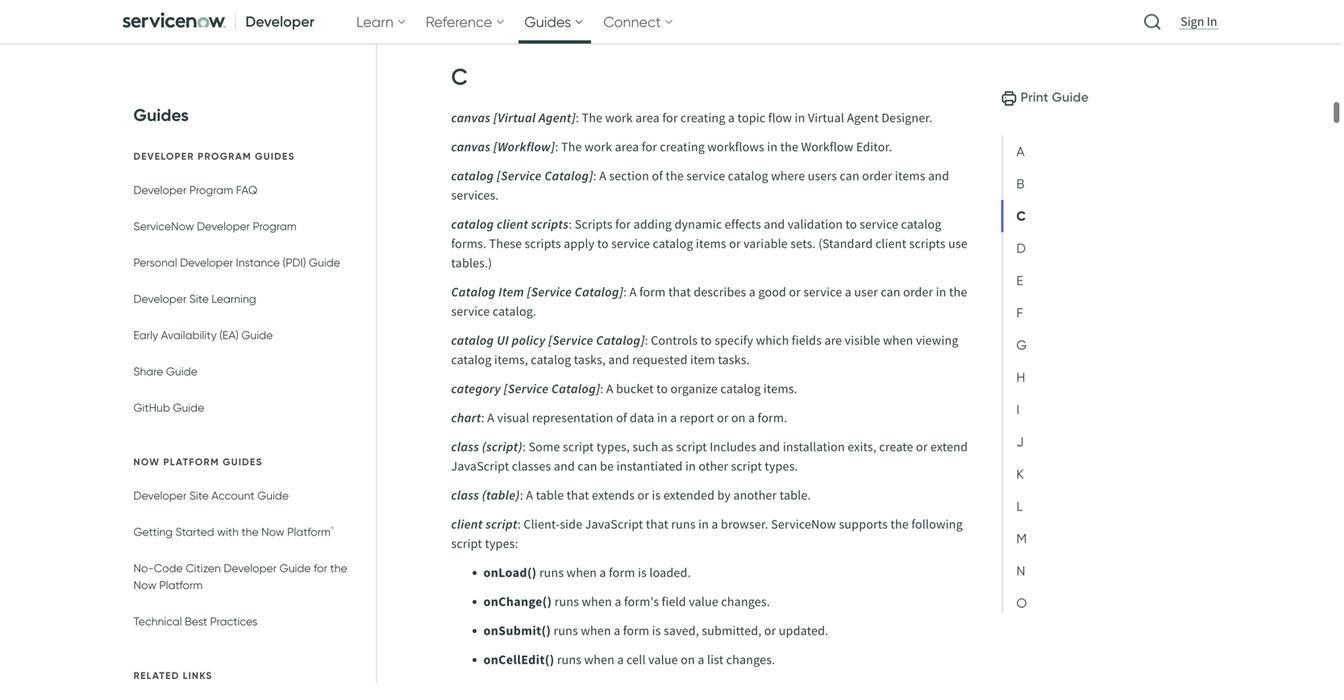 Task type: locate. For each thing, give the bounding box(es) containing it.
developer link
[[116, 0, 324, 44]]

connect
[[604, 13, 661, 31]]

learn button
[[350, 0, 413, 44]]

reference
[[426, 13, 492, 31]]

connect button
[[597, 0, 681, 44]]

guides
[[525, 13, 571, 31]]



Task type: describe. For each thing, give the bounding box(es) containing it.
in
[[1207, 13, 1218, 30]]

reference button
[[419, 0, 512, 44]]

sign
[[1181, 13, 1205, 30]]

sign in button
[[1178, 13, 1221, 31]]

guides button
[[518, 0, 591, 44]]

developer
[[246, 13, 315, 31]]

learn
[[357, 13, 394, 31]]

sign in
[[1181, 13, 1218, 30]]



